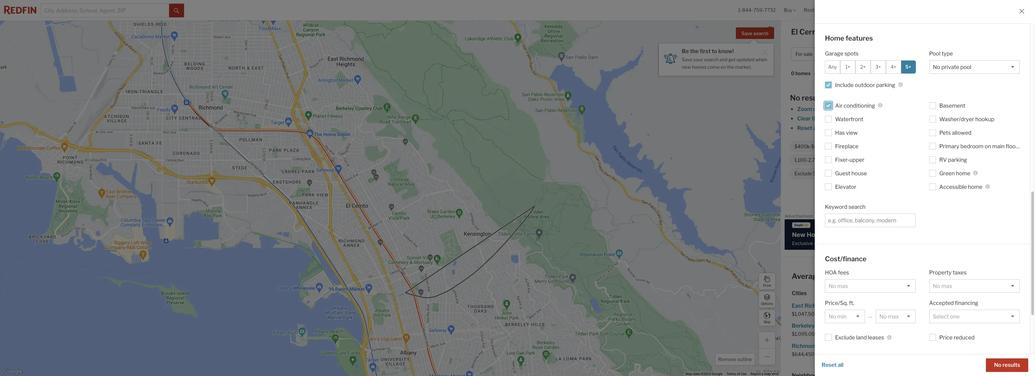 Task type: locate. For each thing, give the bounding box(es) containing it.
2 horizontal spatial search
[[849, 204, 866, 210]]

sort
[[819, 71, 829, 76]]

report for report ad
[[1017, 215, 1027, 219]]

of inside zoom out clear the map boundary reset all filters or remove one of your filters below to see more homes
[[875, 125, 880, 131]]

homes right 0
[[796, 71, 811, 76]]

0 horizontal spatial all
[[814, 125, 819, 131]]

zoom out clear the map boundary reset all filters or remove one of your filters below to see more homes
[[797, 106, 974, 131]]

5+ inside radio
[[906, 64, 912, 70]]

type right pool
[[942, 50, 953, 57]]

your inside zoom out clear the map boundary reset all filters or remove one of your filters below to see more homes
[[881, 125, 892, 131]]

allowed
[[952, 130, 972, 136]]

list box down financing
[[929, 310, 1020, 324]]

0 horizontal spatial search
[[704, 57, 719, 62]]

home down cost/finance
[[823, 272, 843, 281]]

5+ parking spots
[[976, 171, 1013, 177]]

save your search and get updated when new homes come on the market.
[[682, 57, 767, 70]]

0 horizontal spatial reset
[[797, 125, 813, 131]]

type right listing
[[849, 365, 864, 373]]

map right a
[[764, 372, 771, 376]]

search up the e.g. office, balcony, modern text field
[[849, 204, 866, 210]]

0 horizontal spatial $400k-$4.5m
[[795, 144, 826, 150]]

0 vertical spatial air
[[835, 103, 843, 109]]

reset
[[797, 125, 813, 131], [822, 362, 837, 369]]

1 vertical spatial no results
[[994, 362, 1020, 369]]

2 horizontal spatial the
[[812, 116, 821, 122]]

studio+ left "/"
[[934, 51, 952, 57]]

1 horizontal spatial parking
[[948, 157, 967, 163]]

4+ right "/"
[[955, 51, 961, 57]]

ca left homes
[[828, 27, 839, 36]]

berkeley homes for sale $1,095,000
[[792, 323, 853, 337]]

homes up $1,095,000
[[816, 323, 833, 329]]

home
[[956, 170, 971, 177], [968, 184, 983, 190], [823, 272, 843, 281]]

1+
[[846, 64, 850, 70]]

0 horizontal spatial 5+
[[906, 64, 912, 70]]

the right be
[[690, 48, 699, 55]]

error
[[772, 372, 779, 376]]

richmond inside richmond homes for sale $644,450
[[792, 343, 818, 350]]

remove
[[718, 357, 736, 363]]

pool type
[[929, 50, 953, 57]]

map down 'out'
[[822, 116, 833, 122]]

0 vertical spatial report
[[1017, 215, 1027, 219]]

of
[[875, 125, 880, 131], [737, 372, 740, 376]]

list box down fees
[[825, 280, 916, 293]]

0 horizontal spatial results
[[802, 94, 827, 102]]

$400k- up 1,100-
[[795, 144, 811, 150]]

average
[[792, 272, 822, 281]]

clear the map boundary button
[[797, 116, 859, 122]]

1 vertical spatial the
[[727, 64, 734, 70]]

1 vertical spatial ft.
[[849, 300, 855, 307]]

home right accessible
[[968, 184, 983, 190]]

sale inside richmond homes for sale $644,450
[[846, 343, 856, 350]]

0 horizontal spatial land
[[856, 335, 867, 341]]

1 vertical spatial $400k-
[[795, 144, 811, 150]]

0 horizontal spatial report
[[751, 372, 761, 376]]

reset down clear
[[797, 125, 813, 131]]

$4.5m inside button
[[850, 51, 865, 57]]

0 vertical spatial to
[[712, 48, 717, 55]]

accessible
[[940, 184, 967, 190]]

map down options
[[764, 320, 771, 324]]

0 horizontal spatial $400k-
[[795, 144, 811, 150]]

2+ radio
[[856, 60, 871, 74]]

updated
[[737, 57, 755, 62]]

homes up the —
[[853, 303, 871, 309]]

4+ left 5+ radio
[[891, 64, 897, 70]]

report inside report ad button
[[1017, 215, 1027, 219]]

studio+ inside button
[[934, 51, 952, 57]]

homes down washer/dryer hookup
[[957, 125, 974, 131]]

main
[[993, 143, 1005, 150]]

$4.5m left remove $400k-$4.5m "image"
[[811, 144, 826, 150]]

sale up reduced
[[966, 323, 976, 329]]

report for report a map error
[[751, 372, 761, 376]]

0 vertical spatial results
[[802, 94, 827, 102]]

save down 844-
[[742, 31, 753, 36]]

the inside the save your search and get updated when new homes come on the market.
[[727, 64, 734, 70]]

rv
[[940, 157, 947, 163]]

0 horizontal spatial of
[[737, 372, 740, 376]]

for inside richmond homes for sale $644,450
[[838, 343, 845, 350]]

property
[[929, 270, 952, 276]]

reset all filters button
[[797, 125, 836, 131]]

0 horizontal spatial conditioning
[[844, 103, 875, 109]]

exclude up richmond homes for sale $644,450 at right
[[835, 335, 855, 341]]

sale inside berkeley homes for sale $1,095,000
[[843, 323, 853, 329]]

search inside the save your search and get updated when new homes come on the market.
[[704, 57, 719, 62]]

5+ right 4+ "option" on the top right
[[906, 64, 912, 70]]

ft. right price/sq.
[[849, 300, 855, 307]]

0 vertical spatial the
[[690, 48, 699, 55]]

conditioning
[[844, 103, 875, 109], [930, 171, 957, 177]]

on left main
[[985, 143, 991, 150]]

reset all
[[822, 362, 844, 369]]

2 vertical spatial parking
[[983, 171, 999, 177]]

1 horizontal spatial air
[[922, 171, 929, 177]]

2 horizontal spatial parking
[[983, 171, 999, 177]]

air conditioning up waterfront
[[835, 103, 875, 109]]

homes down berkeley homes for sale $1,095,000
[[819, 343, 837, 350]]

1 horizontal spatial the
[[727, 64, 734, 70]]

report ad button
[[1017, 215, 1032, 220]]

1 horizontal spatial map
[[764, 320, 771, 324]]

conditioning down remove coming soon, under contract/pending icon
[[930, 171, 957, 177]]

0 vertical spatial type
[[942, 50, 953, 57]]

$400k-$4.5m up '1,100-2,750 sq. ft.'
[[795, 144, 826, 150]]

on inside the save your search and get updated when new homes come on the market.
[[721, 64, 726, 70]]

reset inside zoom out clear the map boundary reset all filters or remove one of your filters below to see more homes
[[797, 125, 813, 131]]

el up for
[[791, 27, 798, 36]]

the down "get"
[[727, 64, 734, 70]]

$400k- up '1+' at right
[[833, 51, 850, 57]]

Any radio
[[825, 60, 840, 74]]

option group
[[825, 60, 916, 74]]

parking down 3+ radio on the right top
[[876, 82, 896, 88]]

homes inside zoom out clear the map boundary reset all filters or remove one of your filters below to see more homes
[[957, 125, 974, 131]]

homes up $629,000
[[927, 303, 945, 309]]

1 vertical spatial type
[[849, 365, 864, 373]]

0 horizontal spatial parking
[[876, 82, 896, 88]]

0 horizontal spatial no
[[790, 94, 800, 102]]

0 vertical spatial reset
[[797, 125, 813, 131]]

no results button
[[986, 359, 1029, 372]]

home for average
[[823, 272, 843, 281]]

1 vertical spatial air conditioning
[[922, 171, 957, 177]]

sale right accepted
[[954, 303, 964, 309]]

one
[[864, 125, 873, 131]]

no inside button
[[994, 362, 1002, 369]]

sale for kensington
[[966, 323, 976, 329]]

exclude
[[795, 171, 812, 177], [835, 335, 855, 341]]

5+
[[906, 64, 912, 70], [976, 171, 982, 177]]

cerrito, up cities heading
[[894, 272, 921, 281]]

submit search image
[[174, 8, 179, 13]]

1 horizontal spatial cerrito,
[[894, 272, 921, 281]]

list box down heights
[[825, 310, 865, 324]]

0 horizontal spatial el
[[791, 27, 798, 36]]

1 horizontal spatial el
[[886, 272, 892, 281]]

boundary
[[834, 116, 858, 122]]

albany homes for sale $629,000
[[908, 303, 964, 317]]

1 vertical spatial $4.5m
[[811, 144, 826, 150]]

homes inside east richmond heights homes for sale $1,047,500
[[853, 303, 871, 309]]

cerrito, up for sale button
[[800, 27, 826, 36]]

to left see
[[926, 125, 931, 131]]

options button
[[759, 291, 776, 308]]

sale inside button
[[804, 51, 813, 57]]

1 vertical spatial exclude
[[835, 335, 855, 341]]

reduced
[[954, 335, 975, 341]]

1 horizontal spatial of
[[875, 125, 880, 131]]

0 vertical spatial home
[[956, 170, 971, 177]]

0 vertical spatial search
[[754, 31, 769, 36]]

1 horizontal spatial exclude
[[835, 335, 855, 341]]

1 horizontal spatial search
[[754, 31, 769, 36]]

studio+ / 4+ ba
[[934, 51, 968, 57]]

exclude down 1,100-
[[795, 171, 812, 177]]

4+
[[955, 51, 961, 57], [891, 64, 897, 70]]

$629,000
[[908, 311, 931, 317]]

filters down clear the map boundary button
[[820, 125, 836, 131]]

1 vertical spatial report
[[751, 372, 761, 376]]

when
[[756, 57, 767, 62]]

©2023
[[701, 372, 711, 376]]

filters
[[820, 125, 836, 131], [893, 125, 908, 131]]

0 vertical spatial el
[[791, 27, 798, 36]]

guest house
[[835, 170, 867, 177]]

air conditioning
[[835, 103, 875, 109], [922, 171, 957, 177]]

map
[[822, 116, 833, 122], [764, 372, 771, 376]]

air
[[835, 103, 843, 109], [922, 171, 929, 177]]

1 filters from the left
[[820, 125, 836, 131]]

any
[[828, 64, 837, 70]]

for
[[867, 27, 877, 36], [872, 303, 879, 309], [946, 303, 953, 309], [835, 323, 842, 329], [957, 323, 965, 329], [838, 343, 845, 350]]

map inside "map" button
[[764, 320, 771, 324]]

0 horizontal spatial 4+
[[891, 64, 897, 70]]

primary bedroom on main floor
[[940, 143, 1018, 150]]

1-844-759-7732 link
[[738, 7, 776, 13]]

garage spots
[[825, 50, 859, 57]]

of left use
[[737, 372, 740, 376]]

for for richmond
[[838, 343, 845, 350]]

4+ radio
[[886, 60, 901, 74]]

0 vertical spatial save
[[742, 31, 753, 36]]

air down contract/pending
[[922, 171, 929, 177]]

1 vertical spatial parking
[[948, 157, 967, 163]]

1 horizontal spatial no results
[[994, 362, 1020, 369]]

has
[[835, 130, 845, 136]]

list box down ba in the right of the page
[[929, 60, 1020, 74]]

parking down remove townhouse, land icon
[[948, 157, 967, 163]]

all inside zoom out clear the map boundary reset all filters or remove one of your filters below to see more homes
[[814, 125, 819, 131]]

parking for 5+ parking spots
[[983, 171, 999, 177]]

1 vertical spatial search
[[704, 57, 719, 62]]

1 vertical spatial 5+
[[976, 171, 982, 177]]

studio+ / 4+ ba button
[[930, 47, 976, 61]]

home for accessible
[[968, 184, 983, 190]]

0 vertical spatial $400k-
[[833, 51, 850, 57]]

0 vertical spatial 5+
[[906, 64, 912, 70]]

0 vertical spatial your
[[694, 57, 703, 62]]

ft. right "sq."
[[830, 157, 834, 163]]

sale down cities heading
[[880, 303, 891, 309]]

for sale button
[[791, 47, 826, 61]]

land left leases
[[856, 335, 867, 341]]

0 vertical spatial air conditioning
[[835, 103, 875, 109]]

1 horizontal spatial land
[[944, 144, 954, 150]]

1 horizontal spatial $400k-$4.5m
[[833, 51, 865, 57]]

type for pool type
[[942, 50, 953, 57]]

2 vertical spatial home
[[823, 272, 843, 281]]

report left a
[[751, 372, 761, 376]]

0 horizontal spatial map
[[764, 372, 771, 376]]

studio+ for studio+
[[845, 144, 861, 150]]

$400k-$4.5m up 1+ option
[[833, 51, 865, 57]]

1 vertical spatial richmond
[[792, 343, 818, 350]]

home up accessible home
[[956, 170, 971, 177]]

on down the and
[[721, 64, 726, 70]]

your right one
[[881, 125, 892, 131]]

for down east richmond heights homes for sale $1,047,500
[[835, 323, 842, 329]]

search up come
[[704, 57, 719, 62]]

the inside zoom out clear the map boundary reset all filters or remove one of your filters below to see more homes
[[812, 116, 821, 122]]

map region
[[0, 0, 834, 377]]

sale for richmond
[[846, 343, 856, 350]]

sale up exclude land leases
[[843, 323, 853, 329]]

1 vertical spatial to
[[926, 125, 931, 131]]

1 vertical spatial ca
[[922, 272, 933, 281]]

reset down richmond homes for sale $644,450 at right
[[822, 362, 837, 369]]

1 horizontal spatial your
[[881, 125, 892, 131]]

1 vertical spatial reset
[[822, 362, 837, 369]]

land left remove townhouse, land icon
[[944, 144, 954, 150]]

report left ad
[[1017, 215, 1027, 219]]

save inside button
[[742, 31, 753, 36]]

map left data
[[686, 372, 692, 376]]

1 horizontal spatial $400k-
[[833, 51, 850, 57]]

get
[[729, 57, 736, 62]]

0 horizontal spatial on
[[721, 64, 726, 70]]

0 vertical spatial ft.
[[830, 157, 834, 163]]

homes inside berkeley homes for sale $1,095,000
[[816, 323, 833, 329]]

cities
[[792, 290, 807, 297]]

communities
[[823, 171, 852, 177]]

homes right new
[[692, 64, 707, 70]]

0 horizontal spatial ft.
[[830, 157, 834, 163]]

search inside button
[[754, 31, 769, 36]]

all
[[814, 125, 819, 131], [838, 362, 844, 369]]

el right near
[[886, 272, 892, 281]]

$4.5m up 2+ on the right of page
[[850, 51, 865, 57]]

prices
[[845, 272, 867, 281]]

list box for pool type
[[929, 60, 1020, 74]]

list box
[[929, 60, 1020, 74], [825, 280, 916, 293], [929, 280, 1020, 293], [825, 310, 865, 324], [876, 310, 916, 324], [929, 310, 1020, 324]]

1 horizontal spatial all
[[838, 362, 844, 369]]

1 vertical spatial el
[[886, 272, 892, 281]]

all inside reset all button
[[838, 362, 844, 369]]

1 horizontal spatial to
[[926, 125, 931, 131]]

studio+ up the fixer-upper
[[845, 144, 861, 150]]

air conditioning down remove coming soon, under contract/pending icon
[[922, 171, 957, 177]]

ca
[[828, 27, 839, 36], [922, 272, 933, 281]]

land for exclude
[[856, 335, 867, 341]]

1 vertical spatial no
[[994, 362, 1002, 369]]

of right one
[[875, 125, 880, 131]]

1 horizontal spatial spots
[[1000, 171, 1013, 177]]

list box for property taxes
[[929, 280, 1020, 293]]

search down 759-
[[754, 31, 769, 36]]

1 vertical spatial air
[[922, 171, 929, 177]]

sale inside kensington homes for sale $1,849,000
[[966, 323, 976, 329]]

0 vertical spatial on
[[721, 64, 726, 70]]

for inside albany homes for sale $629,000
[[946, 303, 953, 309]]

map for map data ©2023 google
[[686, 372, 692, 376]]

save for save search
[[742, 31, 753, 36]]

homes up price
[[939, 323, 956, 329]]

your
[[694, 57, 703, 62], [881, 125, 892, 131]]

conditioning up waterfront
[[844, 103, 875, 109]]

sale down exclude land leases
[[846, 343, 856, 350]]

remove 1,100-2,750 sq. ft. image
[[839, 158, 843, 162]]

zip codes element
[[843, 367, 868, 377]]

to inside zoom out clear the map boundary reset all filters or remove one of your filters below to see more homes
[[926, 125, 931, 131]]

for left financing
[[946, 303, 953, 309]]

1 vertical spatial results
[[1003, 362, 1020, 369]]

richmond up $1,047,500
[[805, 303, 831, 309]]

sale
[[804, 51, 813, 57], [880, 303, 891, 309], [954, 303, 964, 309], [843, 323, 853, 329], [966, 323, 976, 329], [846, 343, 856, 350]]

air up the boundary
[[835, 103, 843, 109]]

1 horizontal spatial $4.5m
[[850, 51, 865, 57]]

0 horizontal spatial to
[[712, 48, 717, 55]]

City, Address, School, Agent, ZIP search field
[[41, 4, 169, 17]]

filters left below
[[893, 125, 908, 131]]

homes inside albany homes for sale $629,000
[[927, 303, 945, 309]]

ca up cities heading
[[922, 272, 933, 281]]

0 horizontal spatial save
[[682, 57, 693, 62]]

0 horizontal spatial cerrito,
[[800, 27, 826, 36]]

hoa
[[825, 270, 837, 276]]

save up new
[[682, 57, 693, 62]]

homes
[[692, 64, 707, 70], [796, 71, 811, 76], [957, 125, 974, 131], [853, 303, 871, 309], [927, 303, 945, 309], [816, 323, 833, 329], [939, 323, 956, 329], [819, 343, 837, 350]]

to right first
[[712, 48, 717, 55]]

0 horizontal spatial no results
[[790, 94, 827, 102]]

reset inside button
[[822, 362, 837, 369]]

$1,349,900
[[908, 352, 934, 357]]

pool
[[929, 50, 941, 57]]

sale inside albany homes for sale $629,000
[[954, 303, 964, 309]]

your down first
[[694, 57, 703, 62]]

for down exclude land leases
[[838, 343, 845, 350]]

0 horizontal spatial map
[[686, 372, 692, 376]]

for up reduced
[[957, 323, 965, 329]]

homes inside the save your search and get updated when new homes come on the market.
[[692, 64, 707, 70]]

no results inside no results button
[[994, 362, 1020, 369]]

floor
[[1006, 143, 1018, 150]]

0 horizontal spatial spots
[[845, 50, 859, 57]]

price
[[940, 335, 953, 341]]

parking right remove air conditioning icon
[[983, 171, 999, 177]]

remove $400k-$4.5m image
[[830, 145, 834, 149]]

list box for hoa fees
[[825, 280, 916, 293]]

2,750
[[808, 157, 822, 163]]

—
[[868, 314, 873, 320]]

sale for berkeley
[[843, 323, 853, 329]]

1 horizontal spatial 4+
[[955, 51, 961, 57]]

0 vertical spatial $4.5m
[[850, 51, 865, 57]]

richmond
[[805, 303, 831, 309], [792, 343, 818, 350]]

1 vertical spatial map
[[686, 372, 692, 376]]

$1,849,000
[[908, 332, 934, 337]]

1,100-2,750 sq. ft.
[[795, 157, 834, 163]]

save inside the save your search and get updated when new homes come on the market.
[[682, 57, 693, 62]]

1 horizontal spatial reset
[[822, 362, 837, 369]]

the up reset all filters button
[[812, 116, 821, 122]]

remove townhouse, land image
[[957, 145, 961, 149]]

spots up 1+ option
[[845, 50, 859, 57]]

5+ right remove air conditioning icon
[[976, 171, 982, 177]]

1 vertical spatial 4+
[[891, 64, 897, 70]]

remove exclude 55+ communities image
[[856, 172, 860, 176]]

average home prices near el cerrito, ca
[[792, 272, 933, 281]]

no results
[[790, 94, 827, 102], [994, 362, 1020, 369]]

spots down the floor
[[1000, 171, 1013, 177]]

richmond up the $644,450
[[792, 343, 818, 350]]

report
[[1017, 215, 1027, 219], [751, 372, 761, 376]]

for inside kensington homes for sale $1,849,000
[[957, 323, 965, 329]]

1 vertical spatial home
[[968, 184, 983, 190]]

for sale
[[796, 51, 813, 57]]

for inside berkeley homes for sale $1,095,000
[[835, 323, 842, 329]]

sale right for
[[804, 51, 813, 57]]

1 horizontal spatial report
[[1017, 215, 1027, 219]]

sort :
[[819, 71, 830, 76]]

1 horizontal spatial no
[[994, 362, 1002, 369]]

list box up financing
[[929, 280, 1020, 293]]

0 vertical spatial land
[[944, 144, 954, 150]]

for up the —
[[872, 303, 879, 309]]

richmond homes for sale $644,450
[[792, 343, 856, 357]]



Task type: vqa. For each thing, say whether or not it's contained in the screenshot.


Task type: describe. For each thing, give the bounding box(es) containing it.
remove outline button
[[716, 354, 755, 366]]

for left 'sale'
[[867, 27, 877, 36]]

bedroom
[[961, 143, 984, 150]]

4+ inside button
[[955, 51, 961, 57]]

east richmond heights homes for sale $1,047,500
[[792, 303, 891, 317]]

see
[[932, 125, 941, 131]]

and
[[720, 57, 728, 62]]

homes inside richmond homes for sale $644,450
[[819, 343, 837, 350]]

option group containing any
[[825, 60, 916, 74]]

be
[[682, 48, 689, 55]]

list box down albany
[[876, 310, 916, 324]]

$400k-$4.5m inside button
[[833, 51, 865, 57]]

richmond inside east richmond heights homes for sale $1,047,500
[[805, 303, 831, 309]]

1 vertical spatial map
[[764, 372, 771, 376]]

0 vertical spatial no results
[[790, 94, 827, 102]]

view
[[846, 130, 858, 136]]

for for berkeley
[[835, 323, 842, 329]]

for inside east richmond heights homes for sale $1,047,500
[[872, 303, 879, 309]]

1 vertical spatial of
[[737, 372, 740, 376]]

map inside zoom out clear the map boundary reset all filters or remove one of your filters below to see more homes
[[822, 116, 833, 122]]

be the first to know! dialog
[[659, 39, 774, 76]]

remove outline
[[718, 357, 752, 363]]

$400k-$4.5m button
[[828, 47, 873, 61]]

green
[[940, 170, 955, 177]]

for for kensington
[[957, 323, 965, 329]]

5+ for 5+
[[906, 64, 912, 70]]

1+ radio
[[840, 60, 856, 74]]

0 vertical spatial spots
[[845, 50, 859, 57]]

waterfront
[[835, 116, 864, 123]]

elevator
[[835, 184, 857, 190]]

1 vertical spatial spots
[[1000, 171, 1013, 177]]

report a map error
[[751, 372, 779, 376]]

studio+ for studio+ / 4+ ba
[[934, 51, 952, 57]]

save search button
[[736, 27, 774, 39]]

2+
[[861, 64, 866, 70]]

exclude land leases
[[835, 335, 884, 341]]

remove coming soon, under contract/pending image
[[942, 158, 946, 162]]

cities heading
[[792, 290, 1024, 298]]

0 homes •
[[791, 71, 816, 77]]

homes inside kensington homes for sale $1,849,000
[[939, 323, 956, 329]]

search for keyword search
[[849, 204, 866, 210]]

home for green
[[956, 170, 971, 177]]

results inside button
[[1003, 362, 1020, 369]]

0 horizontal spatial ca
[[828, 27, 839, 36]]

more
[[942, 125, 956, 131]]

sq.
[[823, 157, 829, 163]]

1 vertical spatial $400k-$4.5m
[[795, 144, 826, 150]]

fixer-
[[835, 157, 850, 163]]

options
[[761, 302, 773, 306]]

$1,095,000
[[792, 332, 818, 337]]

0
[[791, 71, 795, 76]]

to inside be the first to know! dialog
[[712, 48, 717, 55]]

market.
[[735, 64, 752, 70]]

list box for accepted financing
[[929, 310, 1020, 324]]

rv parking
[[940, 157, 967, 163]]

$400k- inside button
[[833, 51, 850, 57]]

remove
[[844, 125, 863, 131]]

include outdoor parking
[[835, 82, 896, 88]]

pets allowed
[[940, 130, 972, 136]]

ad
[[1028, 215, 1032, 219]]

east
[[792, 303, 804, 309]]

exclude for exclude 55+ communities
[[795, 171, 812, 177]]

1 horizontal spatial ft.
[[849, 300, 855, 307]]

taxes
[[953, 270, 967, 276]]

kensington homes for sale $1,849,000
[[908, 323, 976, 337]]

neighborhoods element
[[792, 367, 832, 377]]

homes
[[840, 27, 865, 36]]

home features
[[825, 34, 873, 42]]

first
[[700, 48, 711, 55]]

basement
[[940, 103, 966, 109]]

has view
[[835, 130, 858, 136]]

for
[[796, 51, 803, 57]]

fixer-upper
[[835, 157, 865, 163]]

$1,047,500
[[792, 311, 818, 317]]

exclude for exclude land leases
[[835, 335, 855, 341]]

coming
[[854, 157, 871, 163]]

5+ radio
[[901, 60, 916, 74]]

outline
[[737, 357, 752, 363]]

save for save your search and get updated when new homes come on the market.
[[682, 57, 693, 62]]

data
[[693, 372, 700, 376]]

price/sq.
[[825, 300, 848, 307]]

terms of use
[[727, 372, 747, 376]]

fireplace
[[835, 143, 859, 150]]

5+ for 5+ parking spots
[[976, 171, 982, 177]]

sale for albany
[[954, 303, 964, 309]]

4+ inside "option"
[[891, 64, 897, 70]]

leases
[[868, 335, 884, 341]]

759-
[[754, 7, 764, 13]]

0 vertical spatial parking
[[876, 82, 896, 88]]

clear
[[797, 116, 811, 122]]

$644,450
[[792, 352, 815, 357]]

map for map
[[764, 320, 771, 324]]

1 horizontal spatial ca
[[922, 272, 933, 281]]

keyword search
[[825, 204, 866, 210]]

reset all button
[[822, 359, 844, 372]]

1,100-
[[795, 157, 808, 163]]

under
[[885, 157, 898, 163]]

new
[[682, 64, 691, 70]]

near
[[868, 272, 884, 281]]

1 vertical spatial on
[[985, 143, 991, 150]]

land for townhouse,
[[944, 144, 954, 150]]

3+ radio
[[871, 60, 886, 74]]

exclude 55+ communities
[[795, 171, 852, 177]]

0 horizontal spatial the
[[690, 48, 699, 55]]

remove air conditioning image
[[961, 172, 965, 176]]

map button
[[759, 310, 776, 327]]

google image
[[2, 368, 24, 377]]

know!
[[719, 48, 734, 55]]

2 filters from the left
[[893, 125, 908, 131]]

advertisement
[[785, 214, 813, 219]]

•
[[814, 71, 816, 77]]

pets
[[940, 130, 951, 136]]

heights
[[832, 303, 852, 309]]

home
[[825, 34, 844, 42]]

0 horizontal spatial air conditioning
[[835, 103, 875, 109]]

sale
[[879, 27, 894, 36]]

out
[[813, 106, 822, 113]]

primary
[[940, 143, 960, 150]]

breadcrumbs element
[[788, 193, 1029, 203]]

recommended
[[831, 71, 866, 76]]

e.g. office, balcony, modern text field
[[828, 217, 913, 224]]

use
[[741, 372, 747, 376]]

0 horizontal spatial air
[[835, 103, 843, 109]]

hoa fees
[[825, 270, 849, 276]]

parking for rv parking
[[948, 157, 967, 163]]

sale inside east richmond heights homes for sale $1,047,500
[[880, 303, 891, 309]]

townhouse,
[[917, 144, 943, 150]]

7732
[[764, 7, 776, 13]]

ad region
[[785, 219, 1032, 250]]

price/sq. ft.
[[825, 300, 855, 307]]

fees
[[838, 270, 849, 276]]

your inside the save your search and get updated when new homes come on the market.
[[694, 57, 703, 62]]

financing
[[955, 300, 979, 307]]

be the first to know!
[[682, 48, 734, 55]]

ba
[[962, 51, 968, 57]]

for for albany
[[946, 303, 953, 309]]

draw
[[763, 283, 771, 288]]

a
[[762, 372, 764, 376]]

0 vertical spatial no
[[790, 94, 800, 102]]

soon,
[[872, 157, 884, 163]]

55+
[[813, 171, 822, 177]]

type for listing type
[[849, 365, 864, 373]]

homes inside 0 homes •
[[796, 71, 811, 76]]

1 vertical spatial conditioning
[[930, 171, 957, 177]]

search for save search
[[754, 31, 769, 36]]



